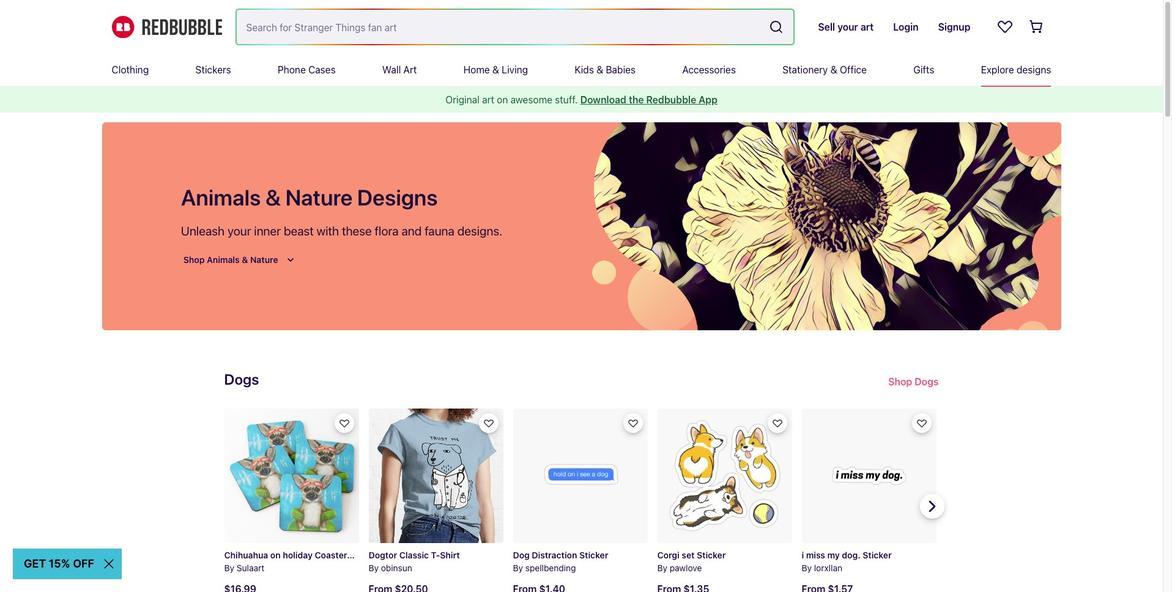 Task type: locate. For each thing, give the bounding box(es) containing it.
sticker right the dog. on the bottom of page
[[863, 550, 892, 560]]

dog
[[513, 550, 530, 560]]

by down corgi
[[657, 563, 667, 573]]

& inside 'link'
[[830, 64, 837, 75]]

set
[[682, 550, 695, 560]]

2 sticker from the left
[[697, 550, 726, 560]]

clothing
[[112, 64, 149, 75]]

1 sticker from the left
[[579, 550, 608, 560]]

menu bar
[[112, 54, 1051, 86]]

by
[[224, 563, 234, 573], [369, 563, 379, 573], [513, 563, 523, 573], [657, 563, 667, 573], [802, 563, 812, 573]]

4 by from the left
[[657, 563, 667, 573]]

wall
[[382, 64, 401, 75]]

original art on awesome stuff. download the redbubble app
[[445, 94, 717, 105]]

sticker inside corgi set sticker by pawlove
[[697, 550, 726, 560]]

wall art link
[[382, 54, 417, 86]]

phone
[[278, 64, 306, 75]]

these
[[342, 224, 372, 238]]

by down i
[[802, 563, 812, 573]]

art
[[403, 64, 417, 75]]

on right art
[[497, 94, 508, 105]]

living
[[502, 64, 528, 75]]

1 by from the left
[[224, 563, 234, 573]]

None field
[[236, 10, 794, 44]]

sticker right set
[[697, 550, 726, 560]]

0 vertical spatial on
[[497, 94, 508, 105]]

1 horizontal spatial sticker
[[697, 550, 726, 560]]

explore designs
[[981, 64, 1051, 75]]

art
[[482, 94, 494, 105]]

wall art
[[382, 64, 417, 75]]

unleash
[[181, 224, 225, 238]]

sticker inside dog distraction sticker by spellbending
[[579, 550, 608, 560]]

& up inner on the left top
[[265, 184, 281, 210]]

&
[[492, 64, 499, 75], [596, 64, 603, 75], [830, 64, 837, 75], [265, 184, 281, 210]]

(set
[[354, 550, 371, 560]]

sticker for dog distraction sticker
[[579, 550, 608, 560]]

4)
[[384, 550, 393, 560]]

kids & babies
[[575, 64, 636, 75]]

home
[[463, 64, 490, 75]]

sticker inside "i miss my dog. sticker by lorxllan"
[[863, 550, 892, 560]]

accessories
[[682, 64, 736, 75]]

0 horizontal spatial sticker
[[579, 550, 608, 560]]

2 horizontal spatial sticker
[[863, 550, 892, 560]]

& for babies
[[596, 64, 603, 75]]

kids
[[575, 64, 594, 75]]

your
[[227, 224, 251, 238]]

2 by from the left
[[369, 563, 379, 573]]

& left office on the top right
[[830, 64, 837, 75]]

1 vertical spatial on
[[270, 550, 281, 560]]

3 sticker from the left
[[863, 550, 892, 560]]

by inside "i miss my dog. sticker by lorxllan"
[[802, 563, 812, 573]]

with
[[317, 224, 339, 238]]

flora
[[375, 224, 399, 238]]

clothing link
[[112, 54, 149, 86]]

dog distraction sticker by spellbending
[[513, 550, 608, 573]]

& right kids
[[596, 64, 603, 75]]

on
[[497, 94, 508, 105], [270, 550, 281, 560]]

on left holiday
[[270, 550, 281, 560]]

explore
[[981, 64, 1014, 75]]

office
[[840, 64, 867, 75]]

home & living
[[463, 64, 528, 75]]

redbubble
[[646, 94, 696, 105]]

classic
[[399, 550, 429, 560]]

unleash your inner beast with these flora and fauna designs.
[[181, 224, 502, 238]]

designs
[[357, 184, 438, 210]]

sticker
[[579, 550, 608, 560], [697, 550, 726, 560], [863, 550, 892, 560]]

spellbending
[[525, 563, 576, 573]]

& left living
[[492, 64, 499, 75]]

by inside dogtor classic t-shirt by obinsun
[[369, 563, 379, 573]]

i miss my dog. sticker by lorxllan
[[802, 550, 892, 573]]

5 by from the left
[[802, 563, 812, 573]]

stationery & office link
[[782, 54, 867, 86]]

by down dog
[[513, 563, 523, 573]]

coasters
[[315, 550, 352, 560]]

by inside corgi set sticker by pawlove
[[657, 563, 667, 573]]

i
[[802, 550, 804, 560]]

sticker right distraction
[[579, 550, 608, 560]]

3 by from the left
[[513, 563, 523, 573]]

by down of
[[369, 563, 379, 573]]

0 horizontal spatial on
[[270, 550, 281, 560]]

my
[[827, 550, 840, 560]]

explore designs link
[[981, 54, 1051, 86]]

gifts link
[[913, 54, 934, 86]]

by down chihuahua at left bottom
[[224, 563, 234, 573]]

animals & nature designs
[[181, 184, 438, 210]]

inner
[[254, 224, 281, 238]]



Task type: describe. For each thing, give the bounding box(es) containing it.
stuff.
[[555, 94, 578, 105]]

1 horizontal spatial on
[[497, 94, 508, 105]]

obinsun
[[381, 563, 412, 573]]

original
[[445, 94, 480, 105]]

designs.
[[457, 224, 502, 238]]

corgi
[[657, 550, 680, 560]]

beast
[[284, 224, 314, 238]]

fauna
[[425, 224, 454, 238]]

lorxllan
[[814, 563, 842, 573]]

dogtor classic t-shirt by obinsun
[[369, 550, 460, 573]]

kids & babies link
[[575, 54, 636, 86]]

on inside chihuahua on holiday coasters (set of 4) by sulaart
[[270, 550, 281, 560]]

awesome
[[511, 94, 552, 105]]

holiday
[[283, 550, 313, 560]]

accessories link
[[682, 54, 736, 86]]

animals
[[181, 184, 261, 210]]

stickers link
[[195, 54, 231, 86]]

menu bar containing clothing
[[112, 54, 1051, 86]]

shirt
[[440, 550, 460, 560]]

& for living
[[492, 64, 499, 75]]

chihuahua on holiday coasters (set of 4) by sulaart
[[224, 550, 393, 573]]

cases
[[308, 64, 336, 75]]

& for office
[[830, 64, 837, 75]]

pawlove
[[670, 563, 702, 573]]

by inside dog distraction sticker by spellbending
[[513, 563, 523, 573]]

chihuahua
[[224, 550, 268, 560]]

designs
[[1017, 64, 1051, 75]]

t-
[[431, 550, 440, 560]]

corgi set sticker by pawlove
[[657, 550, 726, 573]]

redbubble logo image
[[112, 16, 222, 38]]

Search term search field
[[236, 10, 764, 44]]

sulaart
[[237, 563, 264, 573]]

distraction
[[532, 550, 577, 560]]

phone cases link
[[278, 54, 336, 86]]

dog.
[[842, 550, 861, 560]]

phone cases
[[278, 64, 336, 75]]

the
[[629, 94, 644, 105]]

and
[[402, 224, 422, 238]]

download the redbubble app link
[[580, 94, 717, 105]]

stationery & office
[[782, 64, 867, 75]]

home & living link
[[463, 54, 528, 86]]

dogtor
[[369, 550, 397, 560]]

by inside chihuahua on holiday coasters (set of 4) by sulaart
[[224, 563, 234, 573]]

babies
[[606, 64, 636, 75]]

of
[[373, 550, 382, 560]]

gifts
[[913, 64, 934, 75]]

sticker for corgi set sticker
[[697, 550, 726, 560]]

download
[[580, 94, 626, 105]]

nature
[[285, 184, 353, 210]]

stationery
[[782, 64, 828, 75]]

stickers
[[195, 64, 231, 75]]

& for nature
[[265, 184, 281, 210]]

dogs
[[224, 371, 259, 388]]

miss
[[806, 550, 825, 560]]

app
[[699, 94, 717, 105]]



Task type: vqa. For each thing, say whether or not it's contained in the screenshot.


